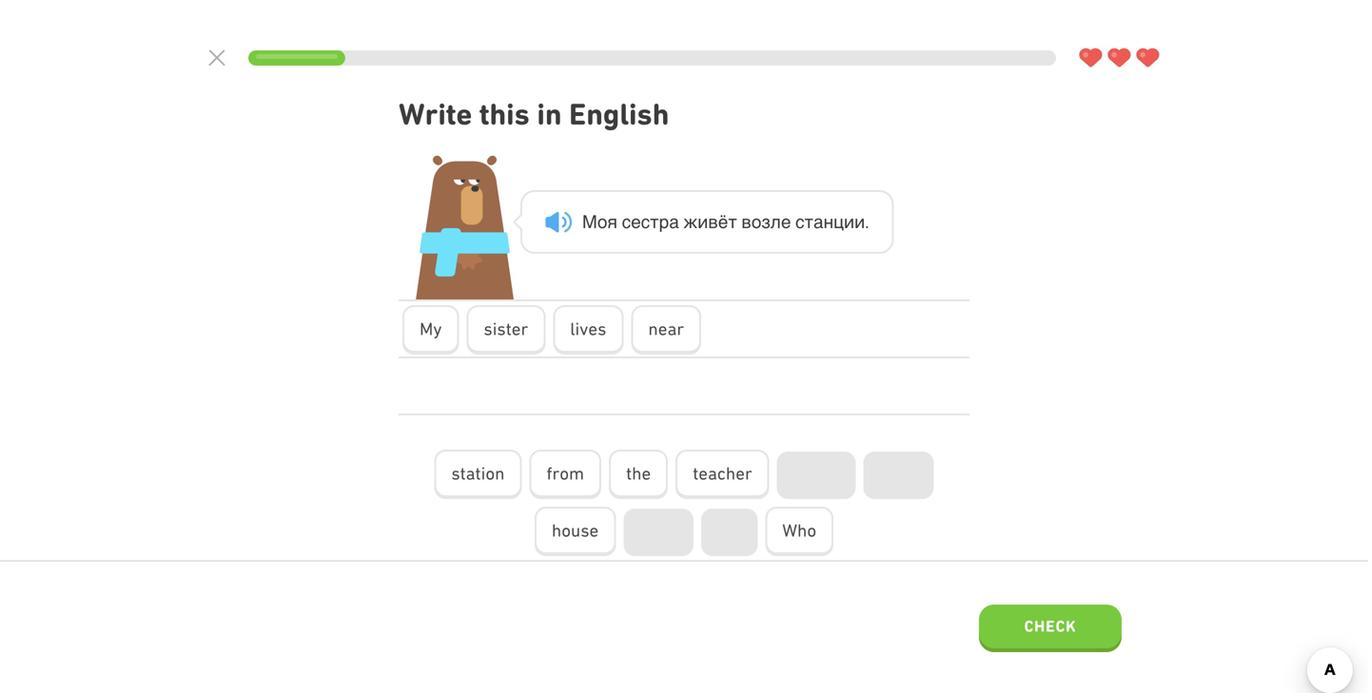 Task type: describe. For each thing, give the bounding box(es) containing it.
who
[[782, 521, 817, 541]]

sister button
[[467, 306, 545, 355]]

from
[[547, 463, 584, 484]]

teacher button
[[676, 450, 769, 499]]

м
[[582, 212, 597, 232]]

near button
[[631, 306, 701, 355]]

from button
[[529, 450, 601, 499]]

2 и from the left
[[844, 212, 855, 232]]

2 а from the left
[[814, 212, 824, 232]]

check
[[1024, 617, 1077, 636]]

1 а from the left
[[669, 212, 679, 232]]

1 т from the left
[[650, 212, 659, 232]]

english
[[569, 97, 669, 132]]

this
[[479, 97, 530, 132]]

1 е from the left
[[631, 212, 641, 232]]

3 и from the left
[[855, 212, 865, 232]]

3 с from the left
[[795, 212, 804, 232]]

write this in english
[[399, 97, 669, 132]]

write
[[399, 97, 472, 132]]

house button
[[535, 507, 616, 557]]

ё
[[718, 212, 728, 232]]

я
[[607, 212, 618, 232]]

р
[[659, 212, 669, 232]]

н
[[824, 212, 834, 232]]

2 в from the left
[[742, 212, 752, 232]]

1 о from the left
[[597, 212, 607, 232]]

the button
[[609, 450, 668, 499]]

who button
[[765, 507, 834, 557]]

2 е from the left
[[781, 212, 791, 232]]

1 в from the left
[[708, 212, 718, 232]]

sister
[[484, 319, 528, 339]]

teacher
[[693, 463, 752, 484]]

lives
[[570, 319, 606, 339]]

м о я
[[582, 212, 618, 232]]

in
[[537, 97, 562, 132]]



Task type: vqa. For each thing, say whether or not it's contained in the screenshot.
left b
no



Task type: locate. For each thing, give the bounding box(es) containing it.
station button
[[434, 450, 522, 499]]

ж
[[684, 212, 698, 232]]

л
[[771, 212, 781, 232]]

2 о from the left
[[752, 212, 762, 232]]

1 horizontal spatial а
[[814, 212, 824, 232]]

ц
[[834, 212, 844, 232]]

о
[[597, 212, 607, 232], [752, 212, 762, 232]]

3 т from the left
[[804, 212, 814, 232]]

т left н
[[804, 212, 814, 232]]

и right ц
[[855, 212, 865, 232]]

0 horizontal spatial е
[[631, 212, 641, 232]]

а left ц
[[814, 212, 824, 232]]

в left the з
[[742, 212, 752, 232]]

в
[[708, 212, 718, 232], [742, 212, 752, 232]]

1 horizontal spatial с
[[641, 212, 650, 232]]

1 с from the left
[[622, 212, 631, 232]]

1 horizontal spatial о
[[752, 212, 762, 232]]

е
[[631, 212, 641, 232], [781, 212, 791, 232]]

the
[[626, 463, 651, 484]]

и left ё
[[698, 212, 708, 232]]

а left ж
[[669, 212, 679, 232]]

е right the з
[[781, 212, 791, 232]]

т left ж
[[650, 212, 659, 232]]

progress bar
[[248, 50, 1056, 66]]

е right the я
[[631, 212, 641, 232]]

0 horizontal spatial с
[[622, 212, 631, 232]]

т
[[650, 212, 659, 232], [728, 212, 737, 232], [804, 212, 814, 232]]

2 с from the left
[[641, 212, 650, 232]]

1 horizontal spatial в
[[742, 212, 752, 232]]

check button
[[979, 605, 1122, 653]]

в right ж
[[708, 212, 718, 232]]

lives button
[[553, 306, 624, 355]]

1 horizontal spatial т
[[728, 212, 737, 232]]

house
[[552, 521, 599, 541]]

и left .
[[844, 212, 855, 232]]

my button
[[402, 306, 459, 355]]

з
[[762, 212, 771, 232]]

о left с е с т р а
[[597, 212, 607, 232]]

с right л
[[795, 212, 804, 232]]

0 horizontal spatial в
[[708, 212, 718, 232]]

с left р
[[641, 212, 650, 232]]

2 horizontal spatial т
[[804, 212, 814, 232]]

2 т from the left
[[728, 212, 737, 232]]

с
[[622, 212, 631, 232], [641, 212, 650, 232], [795, 212, 804, 232]]

0 horizontal spatial а
[[669, 212, 679, 232]]

а
[[669, 212, 679, 232], [814, 212, 824, 232]]

ж и в ё т в о з л е с т а н ц и и .
[[684, 212, 869, 232]]

1 horizontal spatial е
[[781, 212, 791, 232]]

0 horizontal spatial т
[[650, 212, 659, 232]]

1 и from the left
[[698, 212, 708, 232]]

т left the з
[[728, 212, 737, 232]]

near
[[648, 319, 684, 339]]

2 horizontal spatial с
[[795, 212, 804, 232]]

о left л
[[752, 212, 762, 232]]

my
[[420, 319, 442, 339]]

0 horizontal spatial о
[[597, 212, 607, 232]]

с е с т р а
[[622, 212, 679, 232]]

.
[[865, 212, 869, 232]]

station
[[451, 463, 505, 484]]

и
[[698, 212, 708, 232], [844, 212, 855, 232], [855, 212, 865, 232]]

с right the я
[[622, 212, 631, 232]]



